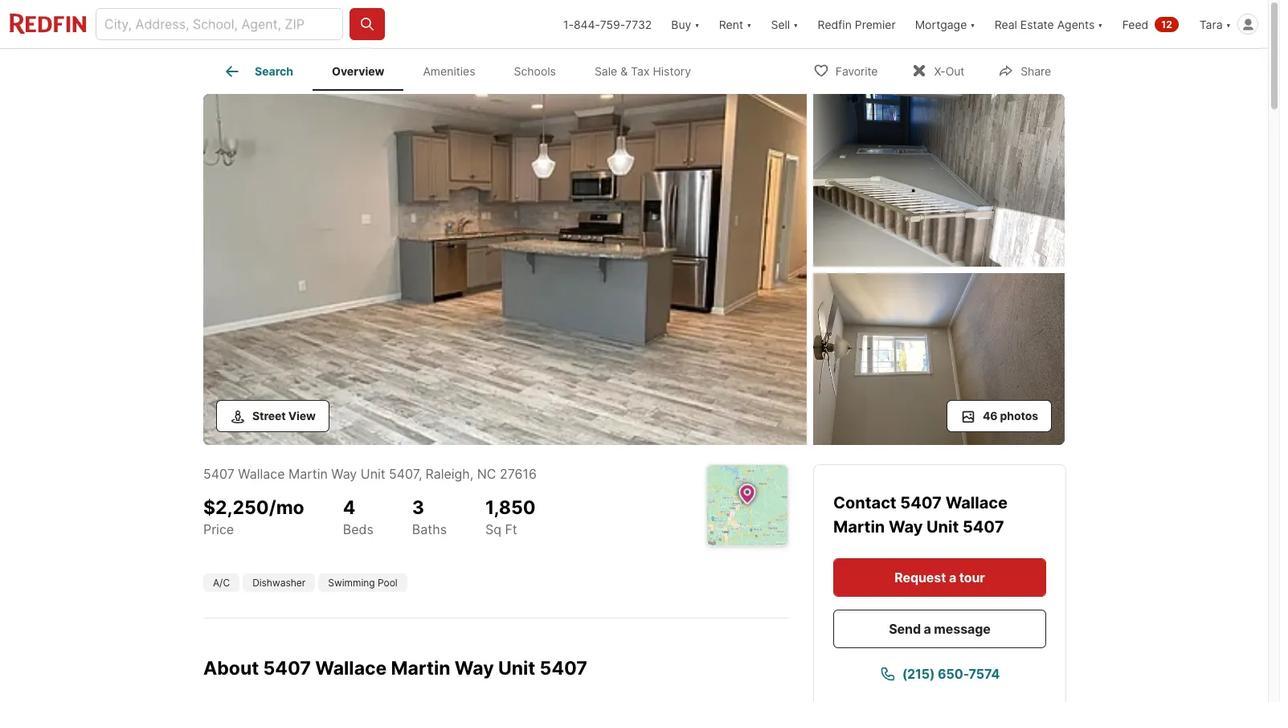 Task type: vqa. For each thing, say whether or not it's contained in the screenshot.
2 BATHS associated with $2,750 /mo
no



Task type: describe. For each thing, give the bounding box(es) containing it.
history
[[653, 65, 691, 78]]

favorite
[[836, 64, 878, 78]]

price
[[203, 522, 234, 538]]

5407 wallace martin way unit 5407 , raleigh , nc 27616
[[203, 466, 537, 482]]

share
[[1021, 64, 1052, 78]]

rent ▾ button
[[710, 0, 762, 48]]

1,850 sq ft
[[486, 497, 536, 538]]

mortgage ▾
[[915, 17, 976, 31]]

1-
[[564, 17, 574, 31]]

x-out button
[[898, 53, 979, 86]]

send a message
[[889, 621, 991, 638]]

amenities
[[423, 65, 476, 78]]

unit for 5407 wallace martin way unit 5407
[[927, 518, 959, 537]]

sell ▾ button
[[771, 0, 799, 48]]

redfin premier
[[818, 17, 896, 31]]

way for 5407 wallace martin way unit 5407 , raleigh , nc 27616
[[331, 466, 357, 482]]

redfin
[[818, 17, 852, 31]]

sale
[[595, 65, 618, 78]]

a for request
[[949, 570, 957, 586]]

martin for 5407 wallace martin way unit 5407 , raleigh , nc 27616
[[289, 466, 328, 482]]

650-
[[938, 666, 969, 683]]

7574
[[969, 666, 1000, 683]]

4
[[343, 497, 356, 519]]

real
[[995, 17, 1018, 31]]

▾ for mortgage ▾
[[971, 17, 976, 31]]

mortgage
[[915, 17, 967, 31]]

tour
[[960, 570, 985, 586]]

5 ▾ from the left
[[1098, 17, 1104, 31]]

real estate agents ▾
[[995, 17, 1104, 31]]

buy ▾ button
[[672, 0, 700, 48]]

swimming pool
[[328, 577, 398, 589]]

▾ for tara ▾
[[1227, 17, 1232, 31]]

wallace for 5407 wallace martin way unit 5407
[[946, 494, 1008, 513]]

sell ▾
[[771, 17, 799, 31]]

mortgage ▾ button
[[906, 0, 985, 48]]

/mo
[[269, 497, 304, 519]]

buy ▾ button
[[662, 0, 710, 48]]

1 horizontal spatial way
[[455, 658, 494, 680]]

(215) 650-7574 link
[[834, 655, 1047, 694]]

sq
[[486, 522, 502, 538]]

buy ▾
[[672, 17, 700, 31]]

2 vertical spatial martin
[[391, 658, 451, 680]]

2 vertical spatial wallace
[[315, 658, 387, 680]]

real estate agents ▾ link
[[995, 0, 1104, 48]]

submit search image
[[359, 16, 375, 32]]

swimming
[[328, 577, 375, 589]]

sale & tax history
[[595, 65, 691, 78]]

dishwasher
[[253, 577, 306, 589]]

tara
[[1200, 17, 1223, 31]]

1 , from the left
[[419, 466, 422, 482]]

(215)
[[903, 666, 935, 683]]

way for 5407 wallace martin way unit 5407
[[889, 518, 923, 537]]

1-844-759-7732 link
[[564, 17, 652, 31]]

schools
[[514, 65, 556, 78]]

unit for 5407 wallace martin way unit 5407 , raleigh , nc 27616
[[361, 466, 386, 482]]

2 , from the left
[[470, 466, 474, 482]]

street
[[252, 409, 286, 423]]

sell ▾ button
[[762, 0, 808, 48]]

feed
[[1123, 17, 1149, 31]]

view
[[288, 409, 316, 423]]

overview
[[332, 65, 385, 78]]

amenities tab
[[404, 52, 495, 91]]

rent ▾
[[719, 17, 752, 31]]

baths
[[412, 522, 447, 538]]

search
[[255, 65, 293, 78]]

raleigh
[[426, 466, 470, 482]]

x-out
[[935, 64, 965, 78]]

a for send
[[924, 621, 932, 638]]

tab list containing search
[[203, 49, 724, 91]]

premier
[[855, 17, 896, 31]]



Task type: locate. For each thing, give the bounding box(es) containing it.
0 horizontal spatial way
[[331, 466, 357, 482]]

pool
[[378, 577, 398, 589]]

0 horizontal spatial a
[[924, 621, 932, 638]]

real estate agents ▾ button
[[985, 0, 1113, 48]]

0 vertical spatial martin
[[289, 466, 328, 482]]

way
[[331, 466, 357, 482], [889, 518, 923, 537], [455, 658, 494, 680]]

1 horizontal spatial unit
[[498, 658, 536, 680]]

1-844-759-7732
[[564, 17, 652, 31]]

, left raleigh
[[419, 466, 422, 482]]

▾ right mortgage
[[971, 17, 976, 31]]

46 photos
[[983, 409, 1039, 423]]

▾ for rent ▾
[[747, 17, 752, 31]]

favorite button
[[800, 53, 892, 86]]

martin inside '5407 wallace martin way unit 5407'
[[834, 518, 885, 537]]

1,850
[[486, 497, 536, 519]]

wallace
[[238, 466, 285, 482], [946, 494, 1008, 513], [315, 658, 387, 680]]

5407
[[203, 466, 235, 482], [389, 466, 419, 482], [901, 494, 942, 513], [963, 518, 1005, 537], [263, 658, 311, 680], [540, 658, 588, 680]]

2 horizontal spatial way
[[889, 518, 923, 537]]

3 baths
[[412, 497, 447, 538]]

search link
[[223, 62, 293, 81]]

0 horizontal spatial wallace
[[238, 466, 285, 482]]

1 vertical spatial a
[[924, 621, 932, 638]]

4 ▾ from the left
[[971, 17, 976, 31]]

street view
[[252, 409, 316, 423]]

send a message button
[[834, 610, 1047, 649]]

▾
[[695, 17, 700, 31], [747, 17, 752, 31], [794, 17, 799, 31], [971, 17, 976, 31], [1098, 17, 1104, 31], [1227, 17, 1232, 31]]

1 horizontal spatial wallace
[[315, 658, 387, 680]]

2 horizontal spatial martin
[[834, 518, 885, 537]]

a/c
[[213, 577, 230, 589]]

6 ▾ from the left
[[1227, 17, 1232, 31]]

0 horizontal spatial ,
[[419, 466, 422, 482]]

unit
[[361, 466, 386, 482], [927, 518, 959, 537], [498, 658, 536, 680]]

0 vertical spatial wallace
[[238, 466, 285, 482]]

unit inside '5407 wallace martin way unit 5407'
[[927, 518, 959, 537]]

a inside "button"
[[949, 570, 957, 586]]

message
[[935, 621, 991, 638]]

a
[[949, 570, 957, 586], [924, 621, 932, 638]]

1 horizontal spatial martin
[[391, 658, 451, 680]]

▾ right tara
[[1227, 17, 1232, 31]]

rent ▾ button
[[719, 0, 752, 48]]

1 vertical spatial martin
[[834, 518, 885, 537]]

redfin premier button
[[808, 0, 906, 48]]

(215) 650-7574
[[903, 666, 1000, 683]]

overview tab
[[313, 52, 404, 91]]

▾ right rent
[[747, 17, 752, 31]]

0 horizontal spatial unit
[[361, 466, 386, 482]]

request a tour button
[[834, 559, 1047, 597]]

sell
[[771, 17, 790, 31]]

send
[[889, 621, 921, 638]]

schools tab
[[495, 52, 576, 91]]

contact
[[834, 494, 901, 513]]

request a tour
[[895, 570, 985, 586]]

7732
[[625, 17, 652, 31]]

request
[[895, 570, 947, 586]]

buy
[[672, 17, 692, 31]]

a left tour
[[949, 570, 957, 586]]

1 vertical spatial wallace
[[946, 494, 1008, 513]]

2 horizontal spatial wallace
[[946, 494, 1008, 513]]

ft
[[505, 522, 518, 538]]

wallace for 5407 wallace martin way unit 5407 , raleigh , nc 27616
[[238, 466, 285, 482]]

beds
[[343, 522, 374, 538]]

tax
[[631, 65, 650, 78]]

about
[[203, 658, 259, 680]]

share button
[[985, 53, 1065, 86]]

$2,250 /mo price
[[203, 497, 304, 538]]

844-
[[574, 17, 600, 31]]

3
[[412, 497, 424, 519]]

0 vertical spatial a
[[949, 570, 957, 586]]

▾ for sell ▾
[[794, 17, 799, 31]]

x-
[[935, 64, 946, 78]]

image image
[[203, 94, 807, 445], [814, 94, 1065, 267], [814, 273, 1065, 445]]

&
[[621, 65, 628, 78]]

sale & tax history tab
[[576, 52, 711, 91]]

1 horizontal spatial a
[[949, 570, 957, 586]]

1 horizontal spatial ,
[[470, 466, 474, 482]]

1 ▾ from the left
[[695, 17, 700, 31]]

(215) 650-7574 button
[[834, 655, 1047, 694]]

▾ right buy
[[695, 17, 700, 31]]

$2,250
[[203, 497, 269, 519]]

martin
[[289, 466, 328, 482], [834, 518, 885, 537], [391, 658, 451, 680]]

a right send
[[924, 621, 932, 638]]

1 vertical spatial unit
[[927, 518, 959, 537]]

0 horizontal spatial martin
[[289, 466, 328, 482]]

agents
[[1058, 17, 1095, 31]]

photos
[[1001, 409, 1039, 423]]

,
[[419, 466, 422, 482], [470, 466, 474, 482]]

46
[[983, 409, 998, 423]]

street view button
[[216, 400, 329, 433]]

way inside '5407 wallace martin way unit 5407'
[[889, 518, 923, 537]]

estate
[[1021, 17, 1055, 31]]

tara ▾
[[1200, 17, 1232, 31]]

2 vertical spatial way
[[455, 658, 494, 680]]

27616
[[500, 466, 537, 482]]

2 vertical spatial unit
[[498, 658, 536, 680]]

wallace inside '5407 wallace martin way unit 5407'
[[946, 494, 1008, 513]]

2 ▾ from the left
[[747, 17, 752, 31]]

out
[[946, 64, 965, 78]]

tab list
[[203, 49, 724, 91]]

▾ right sell
[[794, 17, 799, 31]]

map entry image
[[707, 465, 788, 546]]

mortgage ▾ button
[[915, 0, 976, 48]]

46 photos button
[[947, 400, 1052, 433]]

0 vertical spatial way
[[331, 466, 357, 482]]

, left nc
[[470, 466, 474, 482]]

3 ▾ from the left
[[794, 17, 799, 31]]

1 vertical spatial way
[[889, 518, 923, 537]]

a inside button
[[924, 621, 932, 638]]

5407 wallace martin way unit 5407
[[834, 494, 1008, 537]]

City, Address, School, Agent, ZIP search field
[[96, 8, 343, 40]]

12
[[1162, 18, 1173, 30]]

4 beds
[[343, 497, 374, 538]]

martin for 5407 wallace martin way unit 5407
[[834, 518, 885, 537]]

▾ right agents
[[1098, 17, 1104, 31]]

2 horizontal spatial unit
[[927, 518, 959, 537]]

rent
[[719, 17, 744, 31]]

0 vertical spatial unit
[[361, 466, 386, 482]]

nc
[[477, 466, 496, 482]]

▾ for buy ▾
[[695, 17, 700, 31]]

about 5407 wallace martin way unit 5407
[[203, 658, 588, 680]]



